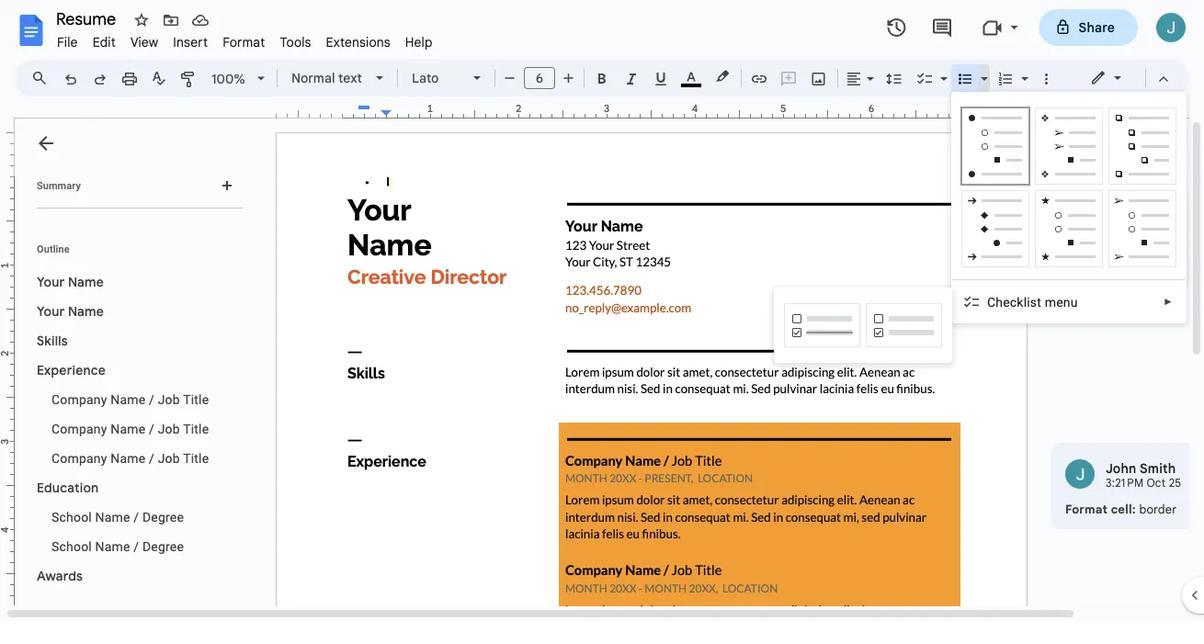Task type: vqa. For each thing, say whether or not it's contained in the screenshot.
John in John Smith 3:21 PM Oct 25
yes



Task type: describe. For each thing, give the bounding box(es) containing it.
text
[[338, 70, 362, 86]]

1 title from the top
[[183, 392, 209, 407]]

border
[[1139, 502, 1177, 517]]

numbered list menu image
[[1017, 66, 1029, 73]]

experience
[[37, 362, 106, 378]]

25 for john smith 3:21 pm oct 25
[[1169, 477, 1181, 490]]

tools
[[280, 34, 311, 50]]

3:21 pm
[[1106, 477, 1144, 490]]

smith for john smith 3:11 pm oct 25
[[1140, 209, 1176, 225]]

menu bar banner
[[0, 0, 1204, 621]]

tools menu item
[[272, 31, 319, 53]]

john for john smith 3:11 pm oct 25
[[1106, 209, 1137, 225]]

3 title from the top
[[183, 451, 209, 466]]

help
[[405, 34, 433, 50]]

3 job from the top
[[158, 451, 180, 466]]

2 school from the top
[[51, 539, 92, 554]]

lato
[[412, 70, 439, 86]]

row 1. column 3. checkbox element
[[1109, 108, 1177, 185]]

extensions menu item
[[319, 31, 398, 53]]

edit menu item
[[85, 31, 123, 53]]

format for format cell: border
[[1065, 502, 1108, 517]]

left margin image
[[277, 104, 347, 118]]

mode and view toolbar
[[1076, 60, 1178, 97]]

skills
[[37, 333, 68, 349]]

education
[[37, 480, 99, 496]]

extensions
[[326, 34, 390, 50]]

view
[[130, 34, 158, 50]]

file
[[57, 34, 78, 50]]

25 for john smith 3:11 pm oct 25
[[1167, 225, 1180, 239]]

►
[[1164, 297, 1173, 307]]

format menu item
[[215, 31, 272, 53]]

john smith 3:21 pm oct 25
[[1106, 461, 1181, 490]]

top margin image
[[0, 133, 14, 182]]

1 degree from the top
[[142, 510, 184, 525]]

oct for john smith 3:21 pm oct 25
[[1147, 477, 1166, 490]]

Rename text field
[[50, 7, 127, 29]]

insert image image
[[808, 65, 830, 91]]

test
[[1070, 252, 1093, 268]]

list containing john smith
[[1051, 191, 1204, 529]]

outline
[[37, 243, 70, 255]]

document outline element
[[15, 119, 265, 607]]

2 school name / degree from the top
[[51, 539, 184, 554]]

checklist menu image
[[936, 66, 948, 73]]

format for format
[[223, 34, 265, 50]]

c
[[987, 295, 996, 310]]

view menu item
[[123, 31, 166, 53]]

Star checkbox
[[129, 7, 154, 33]]

main toolbar
[[54, 64, 1061, 93]]

highlight color image
[[712, 65, 733, 87]]

menu bar inside menu bar banner
[[50, 24, 440, 54]]

text color image
[[681, 65, 701, 87]]



Task type: locate. For each thing, give the bounding box(es) containing it.
list
[[1051, 191, 1204, 529]]

25
[[1167, 225, 1180, 239], [1169, 477, 1181, 490]]

cell:
[[1111, 502, 1136, 517]]

3 company name / job title from the top
[[51, 451, 209, 466]]

0 vertical spatial your name
[[37, 274, 104, 290]]

your name down outline
[[37, 274, 104, 290]]

smith inside john smith 3:21 pm oct 25
[[1140, 461, 1176, 477]]

1 vertical spatial oct
[[1147, 477, 1166, 490]]

1 school name / degree from the top
[[51, 510, 184, 525]]

2 vertical spatial job
[[158, 451, 180, 466]]

Font size text field
[[525, 67, 554, 89]]

school name / degree up "awards" on the left bottom of the page
[[51, 539, 184, 554]]

share
[[1079, 19, 1115, 35]]

row 2. column 1. arrow, diamond, bullet element
[[961, 190, 1030, 267]]

summary
[[37, 180, 81, 191]]

menu
[[951, 92, 1187, 324]]

menu
[[1045, 295, 1078, 310]]

format inside format menu item
[[223, 34, 265, 50]]

ecklist
[[1003, 295, 1042, 310]]

right margin image
[[955, 104, 1026, 118]]

2 your name from the top
[[37, 303, 104, 319]]

degree
[[142, 510, 184, 525], [142, 539, 184, 554]]

row 1. column 1. strikethrough text when checked element
[[784, 303, 860, 347]]

your
[[37, 274, 65, 290], [37, 303, 65, 319]]

row
[[959, 105, 1179, 188], [959, 188, 1179, 270], [781, 301, 945, 350]]

1 your from the top
[[37, 274, 65, 290]]

title
[[183, 392, 209, 407], [183, 421, 209, 437], [183, 451, 209, 466]]

outline heading
[[15, 242, 250, 267]]

Font size field
[[524, 67, 563, 90]]

file menu item
[[50, 31, 85, 53]]

1 horizontal spatial format
[[1065, 502, 1108, 517]]

oct right 3:11 pm
[[1145, 225, 1164, 239]]

john smith 3:11 pm oct 25
[[1106, 209, 1180, 239]]

menu containing c
[[951, 92, 1187, 324]]

1 vertical spatial company name / job title
[[51, 421, 209, 437]]

john smith image for john smith 3:11 pm oct 25
[[1065, 208, 1095, 237]]

2 vertical spatial company
[[51, 451, 107, 466]]

row 1. column 2. do not strikethrough text when checked element
[[866, 303, 942, 347]]

row 1. column 1. bullet, hollow, square element
[[961, 107, 1030, 186]]

0 vertical spatial company
[[51, 392, 107, 407]]

2 john from the top
[[1106, 461, 1137, 477]]

1 vertical spatial smith
[[1140, 461, 1176, 477]]

insert
[[173, 34, 208, 50]]

oct
[[1145, 225, 1164, 239], [1147, 477, 1166, 490]]

2 your from the top
[[37, 303, 65, 319]]

smith inside john smith 3:11 pm oct 25
[[1140, 209, 1176, 225]]

1 vertical spatial school name / degree
[[51, 539, 184, 554]]

format
[[223, 34, 265, 50], [1065, 502, 1108, 517]]

company name / job title
[[51, 392, 209, 407], [51, 421, 209, 437], [51, 451, 209, 466]]

row 2. column 2. star, hollow, square element
[[1035, 190, 1103, 267]]

format left cell:
[[1065, 502, 1108, 517]]

1 vertical spatial your name
[[37, 303, 104, 319]]

oct for john smith 3:11 pm oct 25
[[1145, 225, 1164, 239]]

format up "zoom" field
[[223, 34, 265, 50]]

your name
[[37, 274, 104, 290], [37, 303, 104, 319]]

john inside john smith 3:21 pm oct 25
[[1106, 461, 1137, 477]]

2 title from the top
[[183, 421, 209, 437]]

0 vertical spatial 25
[[1167, 225, 1180, 239]]

c h ecklist menu
[[987, 295, 1078, 310]]

application
[[0, 0, 1204, 621]]

job
[[158, 392, 180, 407], [158, 421, 180, 437], [158, 451, 180, 466]]

Zoom text field
[[207, 66, 251, 92]]

0 vertical spatial john
[[1106, 209, 1137, 225]]

john smith image up "test"
[[1065, 208, 1095, 237]]

insert menu item
[[166, 31, 215, 53]]

1 company name / job title from the top
[[51, 392, 209, 407]]

0 vertical spatial oct
[[1145, 225, 1164, 239]]

lato option
[[412, 65, 462, 91]]

2 company name / job title from the top
[[51, 421, 209, 437]]

2 company from the top
[[51, 421, 107, 437]]

your down outline
[[37, 274, 65, 290]]

john for john smith 3:21 pm oct 25
[[1106, 461, 1137, 477]]

0 vertical spatial school name / degree
[[51, 510, 184, 525]]

school down education
[[51, 510, 92, 525]]

smith
[[1140, 209, 1176, 225], [1140, 461, 1176, 477]]

john
[[1106, 209, 1137, 225], [1106, 461, 1137, 477]]

your name up skills
[[37, 303, 104, 319]]

/
[[149, 392, 154, 407], [149, 421, 154, 437], [149, 451, 154, 466], [134, 510, 139, 525], [134, 539, 139, 554]]

normal
[[291, 70, 335, 86]]

oct inside john smith 3:11 pm oct 25
[[1145, 225, 1164, 239]]

smith down the row 1. column 3. checkbox element
[[1140, 209, 1176, 225]]

row 1. column 2. crossed diamond, 3d arrow, square element
[[1035, 108, 1103, 185]]

25 up border
[[1169, 477, 1181, 490]]

row 2. column 3. 3d arrow, hollow, square element
[[1109, 190, 1177, 267]]

summary heading
[[37, 178, 81, 193]]

smith up border
[[1140, 461, 1176, 477]]

2 job from the top
[[158, 421, 180, 437]]

1 school from the top
[[51, 510, 92, 525]]

25 inside john smith 3:21 pm oct 25
[[1169, 477, 1181, 490]]

25 right 3:11 pm
[[1167, 225, 1180, 239]]

0 vertical spatial degree
[[142, 510, 184, 525]]

0 vertical spatial company name / job title
[[51, 392, 209, 407]]

oct up border
[[1147, 477, 1166, 490]]

0 vertical spatial school
[[51, 510, 92, 525]]

name
[[68, 274, 104, 290], [68, 303, 104, 319], [111, 392, 146, 407], [111, 421, 146, 437], [111, 451, 146, 466], [95, 510, 130, 525], [95, 539, 130, 554]]

1 vertical spatial degree
[[142, 539, 184, 554]]

0 vertical spatial your
[[37, 274, 65, 290]]

menu inside application
[[951, 92, 1187, 324]]

0 vertical spatial format
[[223, 34, 265, 50]]

menu bar containing file
[[50, 24, 440, 54]]

john smith image for john smith 3:21 pm oct 25
[[1065, 460, 1095, 489]]

checklist menu h element
[[987, 295, 1083, 310]]

1 smith from the top
[[1140, 209, 1176, 225]]

2 smith from the top
[[1140, 461, 1176, 477]]

john smith image left 3:21 pm
[[1065, 460, 1095, 489]]

3:11 pm
[[1106, 225, 1142, 239]]

company
[[51, 392, 107, 407], [51, 421, 107, 437], [51, 451, 107, 466]]

application containing share
[[0, 0, 1204, 621]]

Menus field
[[23, 65, 63, 91]]

1 vertical spatial 25
[[1169, 477, 1181, 490]]

0 vertical spatial john smith image
[[1065, 208, 1095, 237]]

john right 'row 2. column 2. star, hollow, square' "element"
[[1106, 209, 1137, 225]]

1 vertical spatial your
[[37, 303, 65, 319]]

school up "awards" on the left bottom of the page
[[51, 539, 92, 554]]

Zoom field
[[204, 65, 273, 93]]

1 vertical spatial title
[[183, 421, 209, 437]]

0 vertical spatial job
[[158, 392, 180, 407]]

2 vertical spatial title
[[183, 451, 209, 466]]

2 john smith image from the top
[[1065, 460, 1095, 489]]

1 john smith image from the top
[[1065, 208, 1095, 237]]

3 company from the top
[[51, 451, 107, 466]]

1 vertical spatial company
[[51, 421, 107, 437]]

share button
[[1039, 9, 1138, 46]]

1 vertical spatial school
[[51, 539, 92, 554]]

0 vertical spatial smith
[[1140, 209, 1176, 225]]

school
[[51, 510, 92, 525], [51, 539, 92, 554]]

1 company from the top
[[51, 392, 107, 407]]

line & paragraph spacing image
[[884, 65, 905, 91]]

2 vertical spatial company name / job title
[[51, 451, 209, 466]]

1 vertical spatial john
[[1106, 461, 1137, 477]]

school name / degree down education
[[51, 510, 184, 525]]

2 degree from the top
[[142, 539, 184, 554]]

align image
[[844, 65, 865, 91]]

john inside john smith 3:11 pm oct 25
[[1106, 209, 1137, 225]]

1 vertical spatial format
[[1065, 502, 1108, 517]]

1 vertical spatial job
[[158, 421, 180, 437]]

john smith image
[[1065, 208, 1095, 237], [1065, 460, 1095, 489]]

john up format cell: border
[[1106, 461, 1137, 477]]

smith for john smith 3:21 pm oct 25
[[1140, 461, 1176, 477]]

1 vertical spatial john smith image
[[1065, 460, 1095, 489]]

0 vertical spatial title
[[183, 392, 209, 407]]

format inside list
[[1065, 502, 1108, 517]]

awards
[[37, 568, 83, 584]]

1 job from the top
[[158, 392, 180, 407]]

help menu item
[[398, 31, 440, 53]]

format cell: border
[[1065, 502, 1177, 517]]

h
[[996, 295, 1003, 310]]

0 horizontal spatial format
[[223, 34, 265, 50]]

1 john from the top
[[1106, 209, 1137, 225]]

oct inside john smith 3:21 pm oct 25
[[1147, 477, 1166, 490]]

normal text
[[291, 70, 362, 86]]

edit
[[93, 34, 116, 50]]

1 your name from the top
[[37, 274, 104, 290]]

styles list. normal text selected. option
[[291, 65, 365, 91]]

school name / degree
[[51, 510, 184, 525], [51, 539, 184, 554]]

menu bar
[[50, 24, 440, 54]]

your up skills
[[37, 303, 65, 319]]

25 inside john smith 3:11 pm oct 25
[[1167, 225, 1180, 239]]



